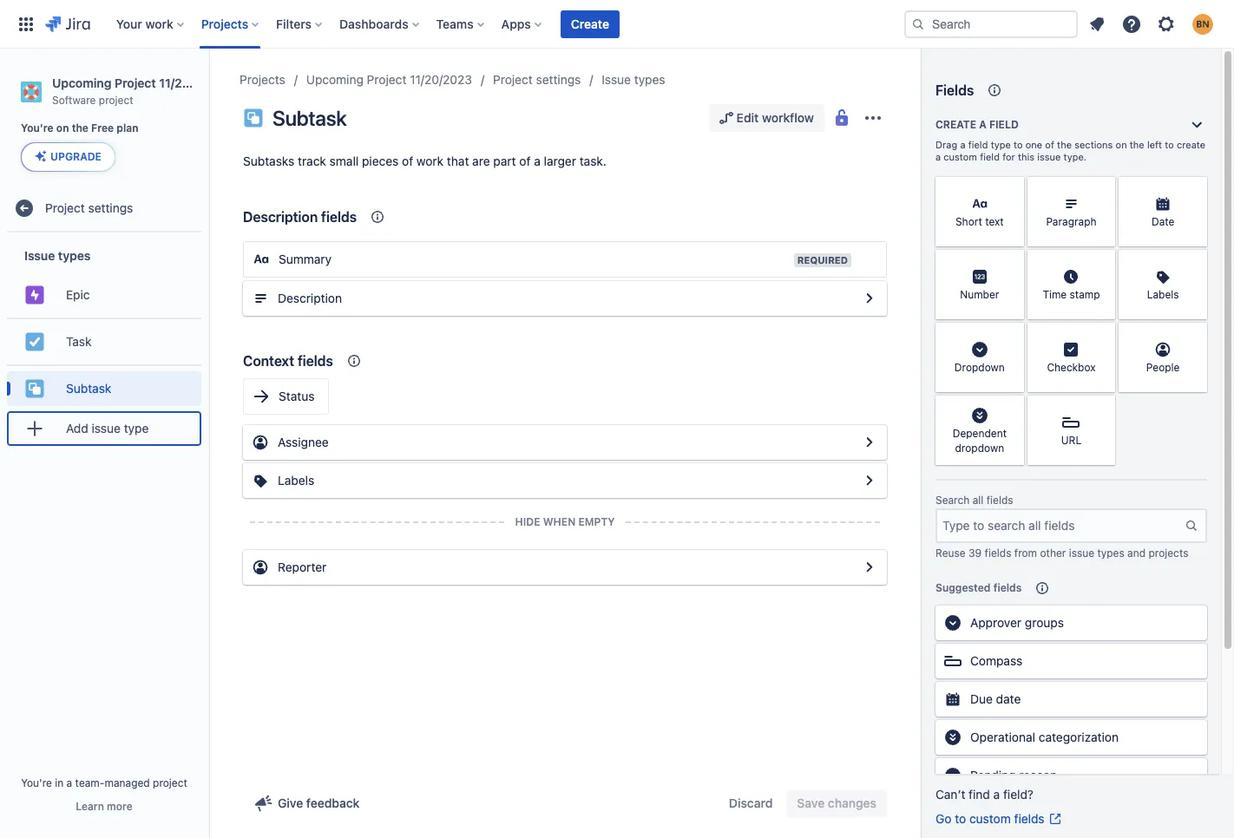 Task type: locate. For each thing, give the bounding box(es) containing it.
1 horizontal spatial project settings link
[[493, 69, 581, 90]]

1 vertical spatial labels
[[278, 473, 315, 488]]

learn more
[[76, 801, 133, 814]]

0 horizontal spatial settings
[[88, 201, 133, 215]]

a down more information about the fields icon
[[980, 118, 987, 131]]

2 you're from the top
[[21, 777, 52, 790]]

1 vertical spatial project settings link
[[7, 191, 201, 226]]

1 vertical spatial field
[[969, 139, 989, 150]]

project settings down apps popup button
[[493, 72, 581, 87]]

fields right all
[[987, 494, 1014, 507]]

open field configuration image inside assignee button
[[860, 432, 881, 453]]

more information image for paragraph
[[1094, 179, 1115, 200]]

field?
[[1004, 788, 1034, 802]]

2 vertical spatial field
[[981, 151, 1000, 162]]

to
[[1014, 139, 1024, 150], [1166, 139, 1175, 150], [955, 812, 967, 827]]

1 vertical spatial issue types
[[24, 248, 91, 263]]

0 vertical spatial issue
[[1038, 151, 1062, 162]]

2 open field configuration image from the top
[[860, 558, 881, 578]]

0 horizontal spatial project settings
[[45, 201, 133, 215]]

1 you're from the top
[[21, 122, 54, 135]]

compass
[[971, 654, 1023, 669]]

settings
[[536, 72, 581, 87], [88, 201, 133, 215]]

1 vertical spatial create
[[936, 118, 977, 131]]

1 vertical spatial on
[[1116, 139, 1128, 150]]

find
[[969, 788, 991, 802]]

issue types
[[602, 72, 666, 87], [24, 248, 91, 263]]

help image
[[1122, 13, 1143, 34]]

0 vertical spatial create
[[571, 16, 610, 31]]

project down apps
[[493, 72, 533, 87]]

due
[[971, 692, 993, 707]]

0 vertical spatial types
[[635, 72, 666, 87]]

dependent dropdown
[[953, 427, 1007, 455]]

2 horizontal spatial of
[[1046, 139, 1055, 150]]

banner containing your work
[[0, 0, 1235, 49]]

epic
[[66, 287, 90, 302]]

operational
[[971, 730, 1036, 745]]

upcoming up the software
[[52, 76, 112, 90]]

banner
[[0, 0, 1235, 49]]

summary
[[279, 252, 332, 267]]

operational categorization
[[971, 730, 1120, 745]]

issue
[[1038, 151, 1062, 162], [92, 421, 121, 436], [1070, 547, 1095, 560]]

assignee button
[[243, 426, 888, 460]]

you're left in
[[21, 777, 52, 790]]

1 vertical spatial you're
[[21, 777, 52, 790]]

a
[[980, 118, 987, 131], [961, 139, 966, 150], [936, 151, 942, 162], [534, 154, 541, 168], [67, 777, 72, 790], [994, 788, 1001, 802]]

0 vertical spatial description
[[243, 209, 318, 225]]

plan
[[117, 122, 139, 135]]

11/20/2023 inside the upcoming project 11/20/2023 link
[[410, 72, 472, 87]]

task
[[66, 334, 92, 349]]

reporter
[[278, 560, 327, 575]]

0 vertical spatial labels
[[1148, 289, 1180, 302]]

reason
[[1020, 769, 1058, 783]]

status
[[279, 389, 315, 404]]

projects link
[[240, 69, 286, 90]]

1 vertical spatial custom
[[970, 812, 1012, 827]]

jira image
[[45, 13, 90, 34], [45, 13, 90, 34]]

on up upgrade button
[[56, 122, 69, 135]]

to right 'go' on the bottom
[[955, 812, 967, 827]]

subtask up track
[[273, 106, 347, 130]]

labels up people
[[1148, 289, 1180, 302]]

projects up issue type icon at the top left
[[240, 72, 286, 87]]

create inside button
[[571, 16, 610, 31]]

1 horizontal spatial issue types
[[602, 72, 666, 87]]

1 vertical spatial issue
[[24, 248, 55, 263]]

group containing issue types
[[7, 233, 201, 457]]

search image
[[912, 17, 926, 31]]

labels inside button
[[278, 473, 315, 488]]

more information image for dropdown
[[1002, 325, 1023, 346]]

drag
[[936, 139, 958, 150]]

project settings link down upgrade
[[7, 191, 201, 226]]

projects for the projects link
[[240, 72, 286, 87]]

short
[[956, 216, 983, 229]]

1 horizontal spatial upcoming
[[306, 72, 364, 87]]

stamp
[[1070, 289, 1101, 302]]

more information image for dependent dropdown
[[1002, 398, 1023, 419]]

0 vertical spatial subtask
[[273, 106, 347, 130]]

work inside popup button
[[145, 16, 173, 31]]

0 horizontal spatial subtask
[[66, 381, 112, 396]]

1 vertical spatial description
[[278, 291, 342, 306]]

give feedback
[[278, 796, 360, 811]]

hide when empty
[[515, 516, 615, 529]]

more information image for date
[[1185, 179, 1206, 200]]

description inside description button
[[278, 291, 342, 306]]

a right in
[[67, 777, 72, 790]]

add issue type button
[[7, 412, 201, 447]]

pieces
[[362, 154, 399, 168]]

team-
[[75, 777, 105, 790]]

0 vertical spatial on
[[56, 122, 69, 135]]

1 horizontal spatial types
[[635, 72, 666, 87]]

0 vertical spatial work
[[145, 16, 173, 31]]

to right left
[[1166, 139, 1175, 150]]

issue right 'add'
[[92, 421, 121, 436]]

text
[[986, 216, 1005, 229]]

1 horizontal spatial create
[[936, 118, 977, 131]]

2 horizontal spatial the
[[1131, 139, 1145, 150]]

type.
[[1064, 151, 1087, 162]]

labels
[[1148, 289, 1180, 302], [278, 473, 315, 488]]

0 vertical spatial you're
[[21, 122, 54, 135]]

type up for
[[991, 139, 1012, 150]]

open field configuration image for reporter
[[860, 558, 881, 578]]

your work button
[[111, 10, 191, 38]]

work left that
[[417, 154, 444, 168]]

1 open field configuration image from the top
[[860, 432, 881, 453]]

issue down the one
[[1038, 151, 1062, 162]]

this link will be opened in a new tab image
[[1049, 813, 1063, 827]]

more information image for short text
[[1002, 179, 1023, 200]]

open field configuration image inside reporter button
[[860, 558, 881, 578]]

field left for
[[981, 151, 1000, 162]]

description up summary
[[243, 209, 318, 225]]

2 vertical spatial types
[[1098, 547, 1125, 560]]

project
[[99, 94, 133, 107], [153, 777, 187, 790]]

more information about the context fields image for description fields
[[367, 207, 388, 228]]

assignee
[[278, 435, 329, 450]]

give feedback button
[[243, 790, 370, 818]]

more information image
[[1094, 179, 1115, 200], [1185, 179, 1206, 200], [1185, 252, 1206, 273], [1002, 398, 1023, 419]]

11/20/2023 down the teams on the top left of page
[[410, 72, 472, 87]]

of right part
[[520, 154, 531, 168]]

0 horizontal spatial of
[[402, 154, 413, 168]]

issue types up epic
[[24, 248, 91, 263]]

to up "this"
[[1014, 139, 1024, 150]]

0 vertical spatial issue types
[[602, 72, 666, 87]]

issue
[[602, 72, 631, 87], [24, 248, 55, 263]]

issue inside drag a field type to one of the sections on the left to create a custom field for this issue type.
[[1038, 151, 1062, 162]]

project up plan
[[115, 76, 156, 90]]

1 vertical spatial subtask
[[66, 381, 112, 396]]

description button
[[243, 281, 888, 316]]

0 vertical spatial issue
[[602, 72, 631, 87]]

custom down drag
[[944, 151, 978, 162]]

subtasks
[[243, 154, 295, 168]]

0 vertical spatial project
[[99, 94, 133, 107]]

project settings
[[493, 72, 581, 87], [45, 201, 133, 215]]

issue right other
[[1070, 547, 1095, 560]]

of right pieces
[[402, 154, 413, 168]]

1 horizontal spatial subtask
[[273, 106, 347, 130]]

more information about the context fields image down pieces
[[367, 207, 388, 228]]

create right apps popup button
[[571, 16, 610, 31]]

description for description fields
[[243, 209, 318, 225]]

more information about the context fields image right context fields at the top of page
[[344, 351, 365, 372]]

11/20/2023
[[410, 72, 472, 87], [159, 76, 224, 90]]

upcoming inside upcoming project 11/20/2023 software project
[[52, 76, 112, 90]]

sidebar navigation image
[[189, 69, 228, 104]]

0 horizontal spatial more information about the context fields image
[[344, 351, 365, 372]]

issue up epic link at the top of page
[[24, 248, 55, 263]]

1 vertical spatial work
[[417, 154, 444, 168]]

type inside add issue type button
[[124, 421, 149, 436]]

0 horizontal spatial create
[[571, 16, 610, 31]]

project settings link
[[493, 69, 581, 90], [7, 191, 201, 226]]

1 horizontal spatial issue
[[1038, 151, 1062, 162]]

1 vertical spatial open field configuration image
[[860, 558, 881, 578]]

open field configuration image inside "labels" button
[[860, 471, 881, 492]]

1 vertical spatial project settings
[[45, 201, 133, 215]]

you're for you're on the free plan
[[21, 122, 54, 135]]

1 horizontal spatial on
[[1116, 139, 1128, 150]]

you're on the free plan
[[21, 122, 139, 135]]

0 horizontal spatial labels
[[278, 473, 315, 488]]

upgrade
[[50, 151, 102, 164]]

custom down "can't find a field?"
[[970, 812, 1012, 827]]

create
[[571, 16, 610, 31], [936, 118, 977, 131]]

11/20/2023 down projects popup button
[[159, 76, 224, 90]]

the
[[72, 122, 89, 135], [1058, 139, 1073, 150], [1131, 139, 1145, 150]]

open field configuration image
[[860, 288, 881, 309], [860, 471, 881, 492]]

custom inside drag a field type to one of the sections on the left to create a custom field for this issue type.
[[944, 151, 978, 162]]

1 horizontal spatial labels
[[1148, 289, 1180, 302]]

project right managed
[[153, 777, 187, 790]]

0 horizontal spatial project settings link
[[7, 191, 201, 226]]

pending
[[971, 769, 1017, 783]]

dashboards
[[340, 16, 409, 31]]

group
[[7, 233, 201, 457]]

managed
[[105, 777, 150, 790]]

one
[[1026, 139, 1043, 150]]

issue down create button at the top of page
[[602, 72, 631, 87]]

give
[[278, 796, 303, 811]]

0 horizontal spatial types
[[58, 248, 91, 263]]

2 horizontal spatial issue
[[1070, 547, 1095, 560]]

a left larger
[[534, 154, 541, 168]]

more information about the fields image
[[985, 80, 1006, 101]]

work right your
[[145, 16, 173, 31]]

labels down assignee
[[278, 473, 315, 488]]

field up for
[[990, 118, 1019, 131]]

1 open field configuration image from the top
[[860, 288, 881, 309]]

your profile and settings image
[[1193, 13, 1214, 34]]

0 vertical spatial projects
[[201, 16, 249, 31]]

1 horizontal spatial more information about the context fields image
[[367, 207, 388, 228]]

2 horizontal spatial types
[[1098, 547, 1125, 560]]

create up drag
[[936, 118, 977, 131]]

you're for you're in a team-managed project
[[21, 777, 52, 790]]

1 vertical spatial issue
[[92, 421, 121, 436]]

open field configuration image
[[860, 432, 881, 453], [860, 558, 881, 578]]

0 horizontal spatial issue
[[24, 248, 55, 263]]

1 horizontal spatial project
[[153, 777, 187, 790]]

settings down create button at the top of page
[[536, 72, 581, 87]]

suggested
[[936, 582, 991, 595]]

on
[[56, 122, 69, 135], [1116, 139, 1128, 150]]

dashboards button
[[334, 10, 426, 38]]

open field configuration image for assignee
[[860, 432, 881, 453]]

0 vertical spatial open field configuration image
[[860, 432, 881, 453]]

2 vertical spatial issue
[[1070, 547, 1095, 560]]

1 vertical spatial types
[[58, 248, 91, 263]]

0 horizontal spatial 11/20/2023
[[159, 76, 224, 90]]

0 horizontal spatial type
[[124, 421, 149, 436]]

1 horizontal spatial 11/20/2023
[[410, 72, 472, 87]]

project settings down upgrade
[[45, 201, 133, 215]]

1 horizontal spatial work
[[417, 154, 444, 168]]

2 open field configuration image from the top
[[860, 471, 881, 492]]

0 vertical spatial more information about the context fields image
[[367, 207, 388, 228]]

add
[[66, 421, 88, 436]]

pending reason
[[971, 769, 1058, 783]]

projects up sidebar navigation icon at the left of page
[[201, 16, 249, 31]]

1 horizontal spatial project settings
[[493, 72, 581, 87]]

1 vertical spatial more information about the context fields image
[[344, 351, 365, 372]]

1 horizontal spatial issue
[[602, 72, 631, 87]]

1 vertical spatial type
[[124, 421, 149, 436]]

dropdown
[[955, 362, 1006, 375]]

0 horizontal spatial work
[[145, 16, 173, 31]]

project inside upcoming project 11/20/2023 software project
[[115, 76, 156, 90]]

type down subtask link
[[124, 421, 149, 436]]

the left left
[[1131, 139, 1145, 150]]

task link
[[7, 325, 201, 360]]

description down summary
[[278, 291, 342, 306]]

approver groups button
[[936, 606, 1208, 641]]

add issue type
[[66, 421, 149, 436]]

more information about the context fields image
[[367, 207, 388, 228], [344, 351, 365, 372]]

1 vertical spatial settings
[[88, 201, 133, 215]]

0 vertical spatial custom
[[944, 151, 978, 162]]

context fields
[[243, 353, 333, 369]]

labels for open field configuration image inside the "labels" button
[[278, 473, 315, 488]]

the left the free
[[72, 122, 89, 135]]

0 horizontal spatial to
[[955, 812, 967, 827]]

upcoming project 11/20/2023 link
[[306, 69, 472, 90]]

0 horizontal spatial upcoming
[[52, 76, 112, 90]]

subtask up 'add'
[[66, 381, 112, 396]]

project settings link down apps popup button
[[493, 69, 581, 90]]

projects inside popup button
[[201, 16, 249, 31]]

upcoming
[[306, 72, 364, 87], [52, 76, 112, 90]]

issue types for issue types link
[[602, 72, 666, 87]]

you're up upgrade button
[[21, 122, 54, 135]]

Search field
[[905, 10, 1079, 38]]

1 vertical spatial open field configuration image
[[860, 471, 881, 492]]

upcoming down filters dropdown button
[[306, 72, 364, 87]]

project
[[367, 72, 407, 87], [493, 72, 533, 87], [115, 76, 156, 90], [45, 201, 85, 215]]

due date
[[971, 692, 1022, 707]]

more information image
[[1002, 179, 1023, 200], [1002, 252, 1023, 273], [1094, 252, 1115, 273], [1002, 325, 1023, 346], [1094, 325, 1115, 346], [1185, 325, 1206, 346]]

the up type.
[[1058, 139, 1073, 150]]

settings image
[[1157, 13, 1178, 34]]

labels for labels more information image
[[1148, 289, 1180, 302]]

open field configuration image inside description button
[[860, 288, 881, 309]]

projects for projects popup button
[[201, 16, 249, 31]]

0 horizontal spatial issue
[[92, 421, 121, 436]]

0 vertical spatial settings
[[536, 72, 581, 87]]

issue types inside group
[[24, 248, 91, 263]]

1 horizontal spatial to
[[1014, 139, 1024, 150]]

0 vertical spatial type
[[991, 139, 1012, 150]]

0 horizontal spatial issue types
[[24, 248, 91, 263]]

field down create a field in the right of the page
[[969, 139, 989, 150]]

1 vertical spatial projects
[[240, 72, 286, 87]]

project up plan
[[99, 94, 133, 107]]

0 horizontal spatial project
[[99, 94, 133, 107]]

fields left "more information about the suggested fields" icon
[[994, 582, 1022, 595]]

short text
[[956, 216, 1005, 229]]

issue types down create button at the top of page
[[602, 72, 666, 87]]

required
[[798, 254, 848, 266]]

0 vertical spatial field
[[990, 118, 1019, 131]]

1 horizontal spatial type
[[991, 139, 1012, 150]]

of right the one
[[1046, 139, 1055, 150]]

settings down upgrade
[[88, 201, 133, 215]]

on right sections
[[1116, 139, 1128, 150]]

groups
[[1026, 616, 1065, 630]]

projects
[[201, 16, 249, 31], [240, 72, 286, 87]]

fields
[[321, 209, 357, 225], [298, 353, 333, 369], [987, 494, 1014, 507], [985, 547, 1012, 560], [994, 582, 1022, 595], [1015, 812, 1045, 827]]

11/20/2023 inside upcoming project 11/20/2023 software project
[[159, 76, 224, 90]]

0 vertical spatial open field configuration image
[[860, 288, 881, 309]]

project down upgrade button
[[45, 201, 85, 215]]



Task type: vqa. For each thing, say whether or not it's contained in the screenshot.


Task type: describe. For each thing, give the bounding box(es) containing it.
type inside drag a field type to one of the sections on the left to create a custom field for this issue type.
[[991, 139, 1012, 150]]

go to custom fields link
[[936, 811, 1063, 829]]

number
[[961, 289, 1000, 302]]

checkbox
[[1048, 362, 1097, 375]]

dependent
[[953, 427, 1007, 440]]

appswitcher icon image
[[16, 13, 36, 34]]

Type to search all fields text field
[[938, 511, 1185, 542]]

your
[[116, 16, 142, 31]]

more information image for people
[[1185, 325, 1206, 346]]

more options image
[[863, 108, 884, 129]]

open field configuration image for summary
[[860, 288, 881, 309]]

subtask group
[[7, 365, 201, 412]]

time stamp
[[1043, 289, 1101, 302]]

part
[[494, 154, 516, 168]]

more information about the suggested fields image
[[1033, 578, 1054, 599]]

empty
[[579, 516, 615, 529]]

more information image for checkbox
[[1094, 325, 1115, 346]]

description fields
[[243, 209, 357, 225]]

learn more button
[[76, 801, 133, 815]]

workflow
[[762, 110, 815, 125]]

that
[[447, 154, 469, 168]]

compass button
[[936, 644, 1208, 679]]

fields left the this link will be opened in a new tab image
[[1015, 812, 1045, 827]]

1 horizontal spatial settings
[[536, 72, 581, 87]]

issue inside button
[[92, 421, 121, 436]]

when
[[543, 516, 576, 529]]

1 horizontal spatial the
[[1058, 139, 1073, 150]]

drag a field type to one of the sections on the left to create a custom field for this issue type.
[[936, 139, 1206, 162]]

edit workflow
[[737, 110, 815, 125]]

discard
[[729, 796, 773, 811]]

subtasks track small pieces of work that are part of a larger task.
[[243, 154, 607, 168]]

of inside drag a field type to one of the sections on the left to create a custom field for this issue type.
[[1046, 139, 1055, 150]]

11/20/2023 for upcoming project 11/20/2023 software project
[[159, 76, 224, 90]]

apps button
[[496, 10, 549, 38]]

task.
[[580, 154, 607, 168]]

0 vertical spatial project settings
[[493, 72, 581, 87]]

39
[[969, 547, 982, 560]]

more information about the context fields image for context fields
[[344, 351, 365, 372]]

projects button
[[196, 10, 266, 38]]

more information image for time stamp
[[1094, 252, 1115, 273]]

context
[[243, 353, 294, 369]]

notifications image
[[1087, 13, 1108, 34]]

date
[[997, 692, 1022, 707]]

for
[[1003, 151, 1016, 162]]

upgrade button
[[22, 144, 115, 171]]

2 horizontal spatial to
[[1166, 139, 1175, 150]]

go
[[936, 812, 952, 827]]

projects
[[1149, 547, 1189, 560]]

edit
[[737, 110, 759, 125]]

go to custom fields
[[936, 812, 1045, 827]]

search
[[936, 494, 970, 507]]

upcoming for upcoming project 11/20/2023 software project
[[52, 76, 112, 90]]

due date button
[[936, 683, 1208, 717]]

free
[[91, 122, 114, 135]]

hide
[[515, 516, 541, 529]]

field for drag
[[969, 139, 989, 150]]

a right drag
[[961, 139, 966, 150]]

create a field
[[936, 118, 1019, 131]]

search all fields
[[936, 494, 1014, 507]]

reuse 39 fields from other issue types and projects
[[936, 547, 1189, 560]]

your work
[[116, 16, 173, 31]]

create for create a field
[[936, 118, 977, 131]]

labels button
[[243, 464, 888, 498]]

small
[[330, 154, 359, 168]]

upcoming project 11/20/2023
[[306, 72, 472, 87]]

more information image for number
[[1002, 252, 1023, 273]]

issue types for group containing issue types
[[24, 248, 91, 263]]

1 horizontal spatial of
[[520, 154, 531, 168]]

0 horizontal spatial the
[[72, 122, 89, 135]]

discard button
[[719, 790, 784, 818]]

are
[[473, 154, 490, 168]]

feedback
[[306, 796, 360, 811]]

reporter button
[[243, 551, 888, 585]]

subtask link
[[7, 372, 201, 407]]

a right find
[[994, 788, 1001, 802]]

create button
[[561, 10, 620, 38]]

epic link
[[7, 278, 201, 313]]

on inside drag a field type to one of the sections on the left to create a custom field for this issue type.
[[1116, 139, 1128, 150]]

reuse
[[936, 547, 966, 560]]

0 vertical spatial project settings link
[[493, 69, 581, 90]]

fields up status
[[298, 353, 333, 369]]

more information image for labels
[[1185, 252, 1206, 273]]

description for description
[[278, 291, 342, 306]]

larger
[[544, 154, 577, 168]]

create for create
[[571, 16, 610, 31]]

primary element
[[10, 0, 905, 48]]

fields right "39"
[[985, 547, 1012, 560]]

filters button
[[271, 10, 329, 38]]

1 vertical spatial project
[[153, 777, 187, 790]]

left
[[1148, 139, 1163, 150]]

open field configuration image for assignee
[[860, 471, 881, 492]]

this
[[1019, 151, 1035, 162]]

teams button
[[431, 10, 491, 38]]

field for create
[[990, 118, 1019, 131]]

issue types link
[[602, 69, 666, 90]]

time
[[1043, 289, 1068, 302]]

edit workflow button
[[709, 104, 825, 132]]

fields up summary
[[321, 209, 357, 225]]

project inside upcoming project 11/20/2023 software project
[[99, 94, 133, 107]]

can't
[[936, 788, 966, 802]]

suggested fields
[[936, 582, 1022, 595]]

and
[[1128, 547, 1146, 560]]

subtask inside group
[[66, 381, 112, 396]]

a down drag
[[936, 151, 942, 162]]

upcoming for upcoming project 11/20/2023
[[306, 72, 364, 87]]

url
[[1062, 435, 1082, 448]]

0 horizontal spatial on
[[56, 122, 69, 135]]

approver
[[971, 616, 1022, 630]]

track
[[298, 154, 326, 168]]

learn
[[76, 801, 104, 814]]

teams
[[437, 16, 474, 31]]

you're in a team-managed project
[[21, 777, 187, 790]]

create
[[1178, 139, 1206, 150]]

11/20/2023 for upcoming project 11/20/2023
[[410, 72, 472, 87]]

upcoming project 11/20/2023 software project
[[52, 76, 224, 107]]

project down dashboards popup button
[[367, 72, 407, 87]]

operational categorization button
[[936, 721, 1208, 756]]

add issue type image
[[24, 419, 45, 440]]

issue type icon image
[[243, 108, 264, 129]]

custom inside go to custom fields link
[[970, 812, 1012, 827]]

from
[[1015, 547, 1038, 560]]

people
[[1147, 362, 1181, 375]]



